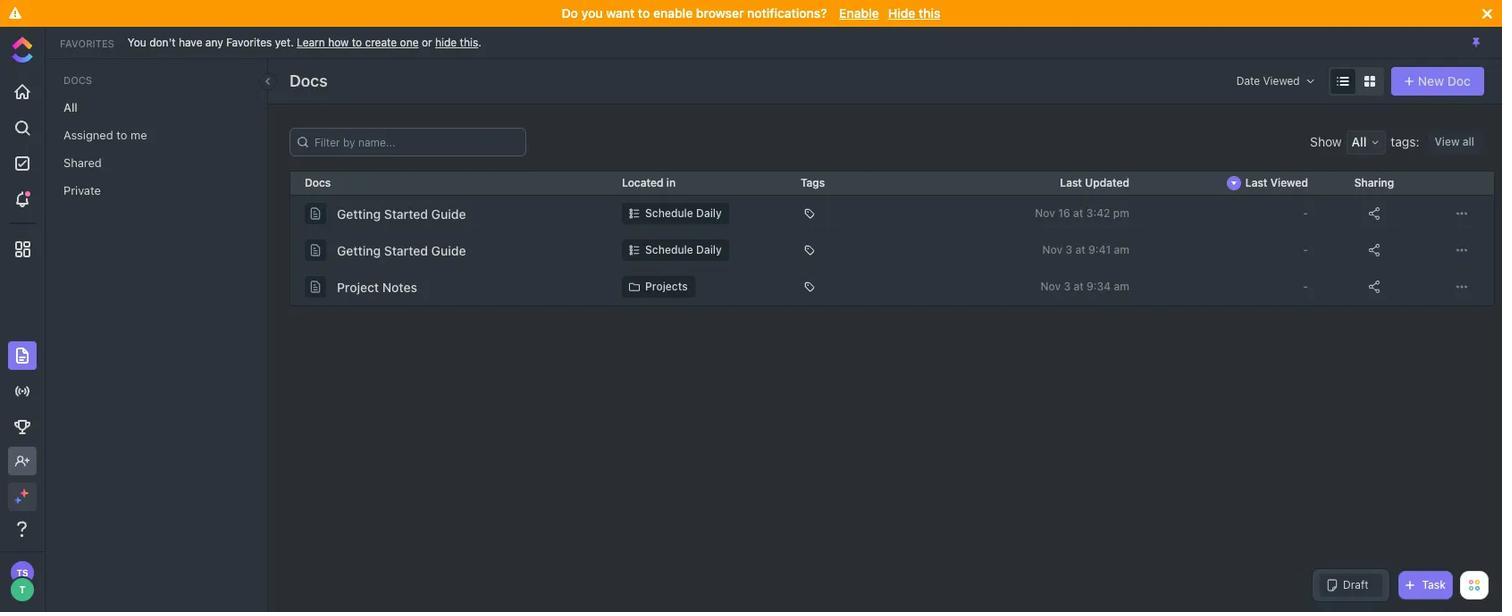 Task type: describe. For each thing, give the bounding box(es) containing it.
me
[[130, 128, 147, 142]]

guide for nov 3 at 9:41 am
[[432, 243, 466, 258]]

schedule daily for nov 16 at 3:42 pm
[[646, 207, 722, 220]]

daily for nov 3 at 9:41 am
[[697, 243, 722, 257]]

getting started guide for nov 16 at 3:42 pm
[[337, 206, 466, 221]]

ts t
[[16, 568, 28, 595]]

tags
[[1392, 134, 1417, 149]]

schedule daily link for nov 16 at 3:42 pm
[[622, 203, 729, 224]]

getting started guide for nov 3 at 9:41 am
[[337, 243, 466, 258]]

create
[[365, 35, 397, 49]]

enable
[[840, 5, 880, 21]]

guide for nov 16 at 3:42 pm
[[432, 206, 466, 221]]

started for nov 3 at 9:41 am
[[384, 243, 428, 258]]

want
[[606, 5, 635, 21]]

have
[[179, 35, 203, 49]]

show
[[1311, 134, 1343, 149]]

assigned to me
[[63, 128, 147, 142]]

sparkle svg 1 image
[[20, 489, 29, 498]]

- for nov 3 at 9:34 am
[[1304, 280, 1309, 293]]

date viewed
[[1237, 74, 1301, 88]]

started for nov 16 at 3:42 pm
[[384, 206, 428, 221]]

projects
[[646, 280, 688, 293]]

notifications?
[[748, 5, 827, 21]]

last updated
[[1061, 176, 1130, 190]]

notes
[[382, 279, 417, 295]]

1 horizontal spatial to
[[352, 35, 362, 49]]

learn how to create one link
[[297, 35, 419, 49]]

:
[[1417, 134, 1420, 149]]

new doc
[[1419, 73, 1472, 89]]

nov for nov 16 at 3:42 pm
[[1036, 207, 1056, 220]]

daily for nov 16 at 3:42 pm
[[697, 207, 722, 220]]

enable
[[654, 5, 693, 21]]

task
[[1423, 578, 1447, 592]]

assigned
[[63, 128, 113, 142]]

at for 9:34
[[1074, 280, 1084, 293]]

schedule daily link for nov 3 at 9:41 am
[[622, 240, 729, 261]]

all inside dropdown button
[[1352, 134, 1367, 149]]

nov for nov 3 at 9:41 am
[[1043, 243, 1063, 257]]

you
[[582, 5, 603, 21]]

viewed for last viewed
[[1271, 176, 1309, 190]]

view all button
[[1429, 131, 1481, 153]]

all
[[1463, 135, 1475, 148]]

date viewed button
[[1223, 67, 1322, 96]]

private
[[63, 183, 101, 198]]

doc
[[1448, 73, 1472, 89]]

hide
[[888, 5, 916, 21]]

projects link
[[622, 276, 695, 298]]

16
[[1059, 207, 1071, 220]]

t
[[19, 584, 26, 595]]

you
[[128, 35, 146, 49]]

ts
[[16, 568, 28, 578]]

date
[[1237, 74, 1261, 88]]

schedule for nov 3 at 9:41 am
[[646, 243, 694, 257]]

3 for getting started guide
[[1066, 243, 1073, 257]]

do
[[562, 5, 578, 21]]



Task type: locate. For each thing, give the bounding box(es) containing it.
started up notes
[[384, 243, 428, 258]]

yet.
[[275, 35, 294, 49]]

1 vertical spatial at
[[1076, 243, 1086, 257]]

0 vertical spatial viewed
[[1264, 74, 1301, 88]]

2 started from the top
[[384, 243, 428, 258]]

at left the 9:34
[[1074, 280, 1084, 293]]

at for 9:41
[[1076, 243, 1086, 257]]

2 getting from the top
[[337, 243, 381, 258]]

2 vertical spatial -
[[1304, 280, 1309, 293]]

-
[[1304, 207, 1309, 220], [1304, 243, 1309, 257], [1304, 280, 1309, 293]]

to
[[638, 5, 650, 21], [352, 35, 362, 49], [116, 128, 127, 142]]

browser
[[696, 5, 744, 21]]

viewed for date viewed
[[1264, 74, 1301, 88]]

0 vertical spatial at
[[1074, 207, 1084, 220]]

2 schedule daily from the top
[[646, 243, 722, 257]]

docs
[[290, 72, 328, 90], [63, 74, 92, 86], [305, 176, 331, 190]]

to right how
[[352, 35, 362, 49]]

0 vertical spatial getting
[[337, 206, 381, 221]]

0 horizontal spatial last
[[1061, 176, 1083, 190]]

shared
[[63, 156, 102, 170]]

9:34
[[1087, 280, 1112, 293]]

schedule daily link down in
[[622, 203, 729, 224]]

all button
[[1347, 130, 1387, 154]]

schedule daily up projects on the left
[[646, 243, 722, 257]]

1 - from the top
[[1304, 207, 1309, 220]]

hide this link
[[435, 35, 479, 49]]

0 vertical spatial am
[[1114, 243, 1130, 257]]

guide
[[432, 206, 466, 221], [432, 243, 466, 258]]

daily
[[697, 207, 722, 220], [697, 243, 722, 257]]

this right the hide
[[919, 5, 941, 21]]

2 schedule daily link from the top
[[622, 240, 729, 261]]

sharing
[[1355, 176, 1395, 190]]

schedule down in
[[646, 207, 694, 220]]

1 horizontal spatial last
[[1246, 176, 1268, 190]]

9:41
[[1089, 243, 1112, 257]]

1 vertical spatial nov
[[1043, 243, 1063, 257]]

1 horizontal spatial all
[[1352, 134, 1367, 149]]

.
[[479, 35, 482, 49]]

started down 'filter by name...' text box
[[384, 206, 428, 221]]

sparkle svg 2 image
[[14, 497, 21, 504]]

am
[[1114, 243, 1130, 257], [1114, 280, 1130, 293]]

2 horizontal spatial to
[[638, 5, 650, 21]]

1 getting started guide from the top
[[337, 206, 466, 221]]

don't
[[149, 35, 176, 49]]

2 - from the top
[[1304, 243, 1309, 257]]

viewed
[[1264, 74, 1301, 88], [1271, 176, 1309, 190]]

updated
[[1086, 176, 1130, 190]]

1 schedule daily from the top
[[646, 207, 722, 220]]

docs for located in
[[305, 176, 331, 190]]

3 - from the top
[[1304, 280, 1309, 293]]

schedule
[[646, 207, 694, 220], [646, 243, 694, 257]]

1 vertical spatial guide
[[432, 243, 466, 258]]

schedule daily link
[[622, 203, 729, 224], [622, 240, 729, 261]]

0 vertical spatial all
[[63, 100, 78, 114]]

0 vertical spatial to
[[638, 5, 650, 21]]

am right the 9:34
[[1114, 280, 1130, 293]]

am for getting started guide
[[1114, 243, 1130, 257]]

3 for project notes
[[1064, 280, 1071, 293]]

- for nov 3 at 9:41 am
[[1304, 243, 1309, 257]]

1 vertical spatial viewed
[[1271, 176, 1309, 190]]

1 guide from the top
[[432, 206, 466, 221]]

1 vertical spatial getting
[[337, 243, 381, 258]]

favorites left you
[[60, 37, 114, 49]]

new
[[1419, 73, 1445, 89]]

3 left the 9:34
[[1064, 280, 1071, 293]]

nov left the 9:34
[[1041, 280, 1061, 293]]

project
[[337, 279, 379, 295]]

2 am from the top
[[1114, 280, 1130, 293]]

0 vertical spatial schedule daily
[[646, 207, 722, 220]]

docs for all
[[63, 74, 92, 86]]

1 vertical spatial schedule
[[646, 243, 694, 257]]

nov left "16"
[[1036, 207, 1056, 220]]

schedule daily down in
[[646, 207, 722, 220]]

nov 3 at 9:41 am
[[1043, 243, 1130, 257]]

1 last from the left
[[1061, 176, 1083, 190]]

2 getting started guide from the top
[[337, 243, 466, 258]]

how
[[328, 35, 349, 49]]

1 daily from the top
[[697, 207, 722, 220]]

to right want
[[638, 5, 650, 21]]

you don't have any favorites yet. learn how to create one or hide this .
[[128, 35, 482, 49]]

1 vertical spatial getting started guide
[[337, 243, 466, 258]]

last viewed
[[1246, 176, 1309, 190]]

getting
[[337, 206, 381, 221], [337, 243, 381, 258]]

am for project notes
[[1114, 280, 1130, 293]]

view all
[[1435, 135, 1475, 148]]

or
[[422, 35, 432, 49]]

1 vertical spatial schedule daily link
[[622, 240, 729, 261]]

2 guide from the top
[[432, 243, 466, 258]]

0 vertical spatial schedule daily link
[[622, 203, 729, 224]]

nov for nov 3 at 9:34 am
[[1041, 280, 1061, 293]]

0 vertical spatial guide
[[432, 206, 466, 221]]

3:42
[[1087, 207, 1111, 220]]

- for nov 16 at 3:42 pm
[[1304, 207, 1309, 220]]

schedule for nov 16 at 3:42 pm
[[646, 207, 694, 220]]

0 vertical spatial this
[[919, 5, 941, 21]]

0 vertical spatial getting started guide
[[337, 206, 466, 221]]

1 vertical spatial -
[[1304, 243, 1309, 257]]

2 daily from the top
[[697, 243, 722, 257]]

nov 16 at 3:42 pm
[[1036, 207, 1130, 220]]

0 vertical spatial schedule
[[646, 207, 694, 220]]

schedule daily
[[646, 207, 722, 220], [646, 243, 722, 257]]

schedule daily link up projects on the left
[[622, 240, 729, 261]]

2 vertical spatial at
[[1074, 280, 1084, 293]]

0 vertical spatial daily
[[697, 207, 722, 220]]

3
[[1066, 243, 1073, 257], [1064, 280, 1071, 293]]

1 getting from the top
[[337, 206, 381, 221]]

0 vertical spatial 3
[[1066, 243, 1073, 257]]

in
[[667, 176, 676, 190]]

getting for nov 16 at 3:42 pm
[[337, 206, 381, 221]]

1 horizontal spatial favorites
[[226, 35, 272, 49]]

nov 3 at 9:34 am
[[1041, 280, 1130, 293]]

0 horizontal spatial all
[[63, 100, 78, 114]]

tags
[[801, 176, 825, 190]]

nov
[[1036, 207, 1056, 220], [1043, 243, 1063, 257], [1041, 280, 1061, 293]]

at left 9:41
[[1076, 243, 1086, 257]]

getting started guide
[[337, 206, 466, 221], [337, 243, 466, 258]]

located
[[622, 176, 664, 190]]

viewed right date
[[1264, 74, 1301, 88]]

Filter by name... text field
[[300, 129, 520, 156]]

0 horizontal spatial favorites
[[60, 37, 114, 49]]

at for 3:42
[[1074, 207, 1084, 220]]

1 vertical spatial started
[[384, 243, 428, 258]]

last for last updated
[[1061, 176, 1083, 190]]

1 vertical spatial am
[[1114, 280, 1130, 293]]

1 schedule daily link from the top
[[622, 203, 729, 224]]

2 schedule from the top
[[646, 243, 694, 257]]

1 vertical spatial all
[[1352, 134, 1367, 149]]

getting for nov 3 at 9:41 am
[[337, 243, 381, 258]]

viewed left sharing at the right top of the page
[[1271, 176, 1309, 190]]

1 vertical spatial daily
[[697, 243, 722, 257]]

one
[[400, 35, 419, 49]]

to left me
[[116, 128, 127, 142]]

project notes
[[337, 279, 417, 295]]

getting started guide up notes
[[337, 243, 466, 258]]

1 vertical spatial schedule daily
[[646, 243, 722, 257]]

1 vertical spatial 3
[[1064, 280, 1071, 293]]

1 vertical spatial this
[[460, 35, 479, 49]]

last
[[1061, 176, 1083, 190], [1246, 176, 1268, 190]]

2 last from the left
[[1246, 176, 1268, 190]]

nov down "16"
[[1043, 243, 1063, 257]]

schedule daily for nov 3 at 9:41 am
[[646, 243, 722, 257]]

1 horizontal spatial this
[[919, 5, 941, 21]]

1 started from the top
[[384, 206, 428, 221]]

0 vertical spatial -
[[1304, 207, 1309, 220]]

all right show
[[1352, 134, 1367, 149]]

0 vertical spatial nov
[[1036, 207, 1056, 220]]

this right "hide"
[[460, 35, 479, 49]]

any
[[206, 35, 223, 49]]

tags :
[[1392, 134, 1420, 149]]

0 horizontal spatial this
[[460, 35, 479, 49]]

view
[[1435, 135, 1460, 148]]

at right "16"
[[1074, 207, 1084, 220]]

schedule up projects on the left
[[646, 243, 694, 257]]

1 am from the top
[[1114, 243, 1130, 257]]

3 left 9:41
[[1066, 243, 1073, 257]]

learn
[[297, 35, 325, 49]]

favorites right any
[[226, 35, 272, 49]]

viewed inside dropdown button
[[1264, 74, 1301, 88]]

2 vertical spatial to
[[116, 128, 127, 142]]

at
[[1074, 207, 1084, 220], [1076, 243, 1086, 257], [1074, 280, 1084, 293]]

0 horizontal spatial to
[[116, 128, 127, 142]]

getting started guide down 'filter by name...' text box
[[337, 206, 466, 221]]

1 schedule from the top
[[646, 207, 694, 220]]

located in
[[622, 176, 676, 190]]

1 vertical spatial to
[[352, 35, 362, 49]]

last for last viewed
[[1246, 176, 1268, 190]]

0 vertical spatial started
[[384, 206, 428, 221]]

pm
[[1114, 207, 1130, 220]]

started
[[384, 206, 428, 221], [384, 243, 428, 258]]

this
[[919, 5, 941, 21], [460, 35, 479, 49]]

do you want to enable browser notifications? enable hide this
[[562, 5, 941, 21]]

all up 'assigned' on the left top of the page
[[63, 100, 78, 114]]

favorites
[[226, 35, 272, 49], [60, 37, 114, 49]]

hide
[[435, 35, 457, 49]]

am right 9:41
[[1114, 243, 1130, 257]]

2 vertical spatial nov
[[1041, 280, 1061, 293]]

all
[[63, 100, 78, 114], [1352, 134, 1367, 149]]



Task type: vqa. For each thing, say whether or not it's contained in the screenshot.
Viewed
yes



